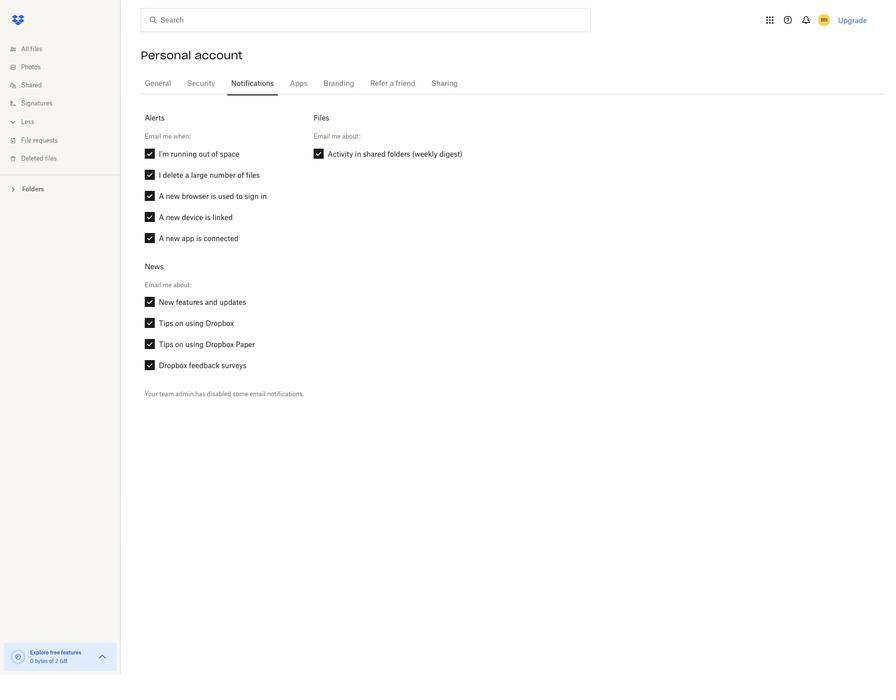 Task type: vqa. For each thing, say whether or not it's contained in the screenshot.
Team shared folder, Extra ROW
no



Task type: locate. For each thing, give the bounding box(es) containing it.
bn
[[821, 17, 828, 23]]

used
[[218, 192, 234, 200]]

files
[[30, 46, 42, 52], [45, 156, 57, 162], [246, 171, 260, 179]]

1 horizontal spatial features
[[176, 298, 203, 307]]

0 horizontal spatial a
[[185, 171, 189, 179]]

space
[[220, 150, 240, 158]]

files inside "link"
[[30, 46, 42, 52]]

shared
[[363, 150, 386, 158]]

1 horizontal spatial email me about :
[[314, 133, 361, 140]]

email for alerts
[[145, 133, 161, 140]]

new
[[166, 192, 180, 200], [166, 213, 180, 222], [166, 234, 180, 243]]

is for device
[[205, 213, 211, 222]]

dropbox down and
[[206, 319, 234, 328]]

number
[[210, 171, 236, 179]]

email
[[145, 133, 161, 140], [314, 133, 330, 140], [145, 282, 161, 289]]

2 vertical spatial a
[[159, 234, 164, 243]]

1 vertical spatial on
[[175, 340, 184, 349]]

your team admin has disabled some email notifications.
[[145, 391, 304, 398]]

notifications tab
[[227, 72, 278, 96]]

explore free features 0 bytes of 2 gb
[[30, 650, 81, 665]]

1 horizontal spatial a
[[390, 80, 394, 87]]

all files
[[21, 46, 42, 52]]

about up activity
[[342, 133, 359, 140]]

of for features
[[49, 660, 54, 665]]

files right deleted
[[45, 156, 57, 162]]

list containing all files
[[0, 34, 121, 175]]

1 new from the top
[[166, 192, 180, 200]]

bytes
[[35, 660, 48, 665]]

team
[[159, 391, 174, 398]]

0 vertical spatial in
[[355, 150, 361, 158]]

: up activity in shared folders (weekly digest)
[[359, 133, 361, 140]]

a right refer
[[390, 80, 394, 87]]

upgrade
[[838, 16, 867, 24]]

2 vertical spatial is
[[196, 234, 202, 243]]

of right out
[[212, 150, 218, 158]]

is right app
[[196, 234, 202, 243]]

in right sign
[[261, 192, 267, 200]]

about for news
[[173, 282, 190, 289]]

dropbox feedback surveys
[[159, 362, 247, 370]]

list
[[0, 34, 121, 175]]

1 vertical spatial about
[[173, 282, 190, 289]]

i delete a large number of files
[[159, 171, 260, 179]]

about up the new
[[173, 282, 190, 289]]

1 vertical spatial is
[[205, 213, 211, 222]]

explore
[[30, 650, 49, 656]]

tips
[[159, 319, 173, 328], [159, 340, 173, 349]]

0 horizontal spatial about
[[173, 282, 190, 289]]

2 new from the top
[[166, 213, 180, 222]]

photos
[[21, 64, 41, 70]]

me
[[163, 133, 172, 140], [332, 133, 341, 140], [163, 282, 172, 289]]

device
[[182, 213, 203, 222]]

email for files
[[314, 133, 330, 140]]

admin
[[176, 391, 194, 398]]

dropbox up "team"
[[159, 362, 187, 370]]

is left linked
[[205, 213, 211, 222]]

1 a from the top
[[159, 192, 164, 200]]

email
[[250, 391, 266, 398]]

on down tips on using dropbox
[[175, 340, 184, 349]]

is for app
[[196, 234, 202, 243]]

i'm running out of space
[[159, 150, 240, 158]]

a new browser is used to sign in
[[159, 192, 267, 200]]

1 vertical spatial dropbox
[[206, 340, 234, 349]]

account
[[195, 48, 243, 62]]

1 vertical spatial features
[[61, 650, 81, 656]]

0 vertical spatial about
[[342, 133, 359, 140]]

less
[[21, 119, 34, 125]]

of for a
[[238, 171, 244, 179]]

new down delete
[[166, 192, 180, 200]]

2 tips from the top
[[159, 340, 173, 349]]

feedback
[[189, 362, 220, 370]]

a left app
[[159, 234, 164, 243]]

of right number in the top of the page
[[238, 171, 244, 179]]

email me about : for news
[[145, 282, 192, 289]]

2
[[55, 660, 58, 665]]

email for news
[[145, 282, 161, 289]]

about for files
[[342, 133, 359, 140]]

files for all files
[[30, 46, 42, 52]]

0 vertical spatial new
[[166, 192, 180, 200]]

0 vertical spatial is
[[211, 192, 216, 200]]

tab list
[[141, 70, 883, 96]]

: up running
[[189, 133, 191, 140]]

1 using from the top
[[185, 319, 204, 328]]

1 vertical spatial new
[[166, 213, 180, 222]]

features left and
[[176, 298, 203, 307]]

me up activity
[[332, 133, 341, 140]]

email me about : up activity
[[314, 133, 361, 140]]

: up new features and updates
[[190, 282, 192, 289]]

a inside the alerts group
[[185, 171, 189, 179]]

1 tips from the top
[[159, 319, 173, 328]]

2 vertical spatial new
[[166, 234, 180, 243]]

1 vertical spatial files
[[45, 156, 57, 162]]

updates
[[220, 298, 246, 307]]

1 vertical spatial in
[[261, 192, 267, 200]]

a
[[390, 80, 394, 87], [185, 171, 189, 179]]

2 vertical spatial of
[[49, 660, 54, 665]]

a new app is connected
[[159, 234, 239, 243]]

0 vertical spatial tips
[[159, 319, 173, 328]]

a new device is linked
[[159, 213, 233, 222]]

dropbox up surveys
[[206, 340, 234, 349]]

2 on from the top
[[175, 340, 184, 349]]

to
[[236, 192, 243, 200]]

on down new features and updates
[[175, 319, 184, 328]]

is left "used"
[[211, 192, 216, 200]]

apps
[[290, 80, 307, 87]]

file requests
[[21, 138, 58, 144]]

0 vertical spatial using
[[185, 319, 204, 328]]

features up gb
[[61, 650, 81, 656]]

email me about : for files
[[314, 133, 361, 140]]

i'm
[[159, 150, 169, 158]]

a
[[159, 192, 164, 200], [159, 213, 164, 222], [159, 234, 164, 243]]

3 new from the top
[[166, 234, 180, 243]]

shared
[[21, 82, 42, 88]]

on
[[175, 319, 184, 328], [175, 340, 184, 349]]

sign
[[245, 192, 259, 200]]

refer a friend
[[370, 80, 415, 87]]

general tab
[[141, 72, 175, 96]]

0 vertical spatial files
[[30, 46, 42, 52]]

browser
[[182, 192, 209, 200]]

refer a friend tab
[[366, 72, 419, 96]]

1 vertical spatial a
[[185, 171, 189, 179]]

2 vertical spatial dropbox
[[159, 362, 187, 370]]

1 vertical spatial tips
[[159, 340, 173, 349]]

0 horizontal spatial files
[[30, 46, 42, 52]]

a left the large
[[185, 171, 189, 179]]

0 vertical spatial a
[[159, 192, 164, 200]]

tips on using dropbox
[[159, 319, 234, 328]]

0 horizontal spatial email me about :
[[145, 282, 192, 289]]

surveys
[[221, 362, 247, 370]]

0 vertical spatial email me about :
[[314, 133, 361, 140]]

2 horizontal spatial files
[[246, 171, 260, 179]]

me left when
[[163, 133, 172, 140]]

1 vertical spatial using
[[185, 340, 204, 349]]

email down "news"
[[145, 282, 161, 289]]

1 vertical spatial of
[[238, 171, 244, 179]]

bn button
[[816, 12, 832, 28]]

is
[[211, 192, 216, 200], [205, 213, 211, 222], [196, 234, 202, 243]]

new for browser
[[166, 192, 180, 200]]

alerts
[[145, 114, 165, 122]]

0 vertical spatial a
[[390, 80, 394, 87]]

email down alerts
[[145, 133, 161, 140]]

1 vertical spatial email me about :
[[145, 282, 192, 289]]

sharing
[[432, 80, 458, 87]]

notifications.
[[267, 391, 304, 398]]

files right all on the top of page
[[30, 46, 42, 52]]

general
[[145, 80, 171, 87]]

a for a new app is connected
[[159, 234, 164, 243]]

when
[[173, 133, 189, 140]]

using for tips on using dropbox paper
[[185, 340, 204, 349]]

of left 2
[[49, 660, 54, 665]]

new left device
[[166, 213, 180, 222]]

i
[[159, 171, 161, 179]]

tips down tips on using dropbox
[[159, 340, 173, 349]]

activity in shared folders (weekly digest)
[[328, 150, 463, 158]]

0 vertical spatial of
[[212, 150, 218, 158]]

of inside explore free features 0 bytes of 2 gb
[[49, 660, 54, 665]]

0 horizontal spatial in
[[261, 192, 267, 200]]

0 vertical spatial dropbox
[[206, 319, 234, 328]]

files for deleted files
[[45, 156, 57, 162]]

1 horizontal spatial files
[[45, 156, 57, 162]]

2 a from the top
[[159, 213, 164, 222]]

in
[[355, 150, 361, 158], [261, 192, 267, 200]]

requests
[[33, 138, 58, 144]]

files up sign
[[246, 171, 260, 179]]

a left device
[[159, 213, 164, 222]]

security tab
[[183, 72, 219, 96]]

dropbox for tips on using dropbox paper
[[206, 340, 234, 349]]

deleted files link
[[8, 150, 121, 168]]

3 a from the top
[[159, 234, 164, 243]]

in left "shared"
[[355, 150, 361, 158]]

files inside the alerts group
[[246, 171, 260, 179]]

folders
[[22, 186, 44, 193]]

2 vertical spatial files
[[246, 171, 260, 179]]

1 on from the top
[[175, 319, 184, 328]]

0 vertical spatial features
[[176, 298, 203, 307]]

large
[[191, 171, 208, 179]]

using down tips on using dropbox
[[185, 340, 204, 349]]

linked
[[213, 213, 233, 222]]

0 horizontal spatial of
[[49, 660, 54, 665]]

of
[[212, 150, 218, 158], [238, 171, 244, 179], [49, 660, 54, 665]]

new left app
[[166, 234, 180, 243]]

1 horizontal spatial about
[[342, 133, 359, 140]]

2 horizontal spatial of
[[238, 171, 244, 179]]

tips down the new
[[159, 319, 173, 328]]

2 using from the top
[[185, 340, 204, 349]]

0 horizontal spatial features
[[61, 650, 81, 656]]

deleted
[[21, 156, 43, 162]]

a down i
[[159, 192, 164, 200]]

1 vertical spatial a
[[159, 213, 164, 222]]

folders
[[388, 150, 410, 158]]

branding
[[324, 80, 354, 87]]

email down files
[[314, 133, 330, 140]]

email me about : up the new
[[145, 282, 192, 289]]

dropbox
[[206, 319, 234, 328], [206, 340, 234, 349], [159, 362, 187, 370]]

0 vertical spatial on
[[175, 319, 184, 328]]

using down new features and updates
[[185, 319, 204, 328]]

me up the new
[[163, 282, 172, 289]]



Task type: describe. For each thing, give the bounding box(es) containing it.
app
[[182, 234, 194, 243]]

signatures
[[21, 101, 52, 107]]

features inside news group
[[176, 298, 203, 307]]

free
[[50, 650, 60, 656]]

dropbox for tips on using dropbox
[[206, 319, 234, 328]]

new for app
[[166, 234, 180, 243]]

a for a new device is linked
[[159, 213, 164, 222]]

all
[[21, 46, 29, 52]]

new
[[159, 298, 174, 307]]

tips on using dropbox paper
[[159, 340, 255, 349]]

files
[[314, 114, 329, 122]]

quota usage element
[[10, 650, 26, 666]]

shared link
[[8, 76, 121, 95]]

and
[[205, 298, 218, 307]]

: for files
[[359, 133, 361, 140]]

file requests link
[[8, 132, 121, 150]]

is for browser
[[211, 192, 216, 200]]

out
[[199, 150, 210, 158]]

photos link
[[8, 58, 121, 76]]

delete
[[163, 171, 183, 179]]

has
[[195, 391, 205, 398]]

refer
[[370, 80, 388, 87]]

me for files
[[332, 133, 341, 140]]

tips for tips on using dropbox paper
[[159, 340, 173, 349]]

security
[[187, 80, 215, 87]]

tips for tips on using dropbox
[[159, 319, 173, 328]]

on for tips on using dropbox paper
[[175, 340, 184, 349]]

running
[[171, 150, 197, 158]]

some
[[233, 391, 248, 398]]

gb
[[60, 660, 67, 665]]

news
[[145, 262, 164, 271]]

apps tab
[[286, 72, 311, 96]]

a for a new browser is used to sign in
[[159, 192, 164, 200]]

personal account
[[141, 48, 243, 62]]

a inside refer a friend tab
[[390, 80, 394, 87]]

on for tips on using dropbox
[[175, 319, 184, 328]]

(weekly
[[412, 150, 438, 158]]

me for news
[[163, 282, 172, 289]]

1 horizontal spatial of
[[212, 150, 218, 158]]

: for alerts
[[189, 133, 191, 140]]

new for device
[[166, 213, 180, 222]]

your
[[145, 391, 158, 398]]

deleted files
[[21, 156, 57, 162]]

Search text field
[[160, 15, 570, 26]]

branding tab
[[320, 72, 358, 96]]

1 horizontal spatial in
[[355, 150, 361, 158]]

tab list containing general
[[141, 70, 883, 96]]

upgrade link
[[838, 16, 867, 24]]

activity
[[328, 150, 353, 158]]

email me when :
[[145, 133, 191, 140]]

paper
[[236, 340, 255, 349]]

dropbox image
[[8, 10, 28, 30]]

new features and updates
[[159, 298, 246, 307]]

in inside the alerts group
[[261, 192, 267, 200]]

friend
[[396, 80, 415, 87]]

news group
[[141, 297, 302, 382]]

digest)
[[440, 150, 463, 158]]

folders button
[[0, 181, 121, 197]]

signatures link
[[8, 95, 121, 113]]

all files link
[[8, 40, 121, 58]]

connected
[[204, 234, 239, 243]]

notifications
[[231, 80, 274, 87]]

personal
[[141, 48, 191, 62]]

alerts group
[[141, 149, 302, 254]]

disabled
[[207, 391, 231, 398]]

me for alerts
[[163, 133, 172, 140]]

file
[[21, 138, 31, 144]]

0
[[30, 660, 34, 665]]

: for news
[[190, 282, 192, 289]]

features inside explore free features 0 bytes of 2 gb
[[61, 650, 81, 656]]

less image
[[8, 117, 18, 127]]

sharing tab
[[428, 72, 462, 96]]

using for tips on using dropbox
[[185, 319, 204, 328]]



